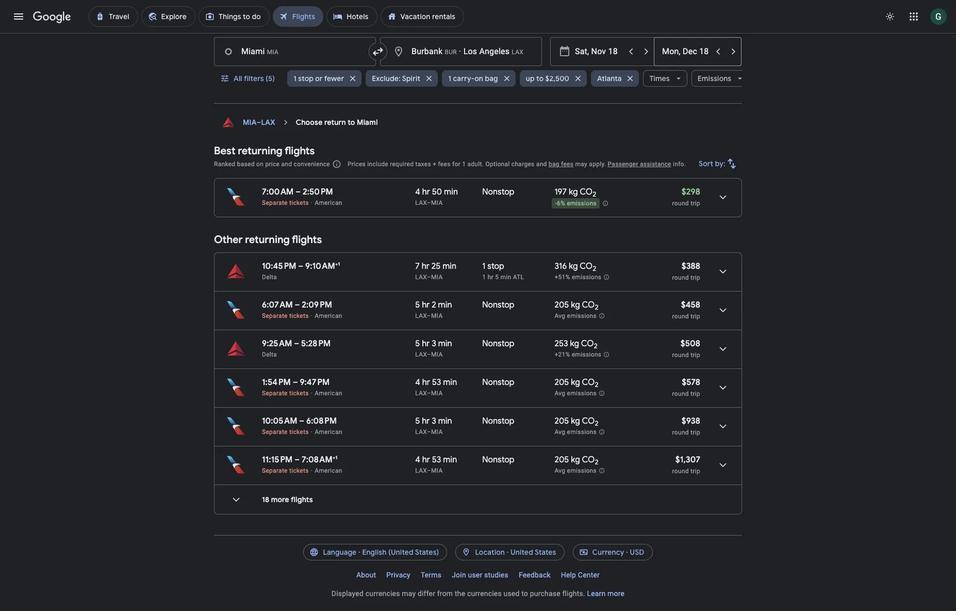 Task type: locate. For each thing, give the bounding box(es) containing it.
flights up 10:45 pm – 9:10 am + 1
[[292, 233, 322, 246]]

trip inside $508 round trip
[[691, 352, 701, 359]]

separate tickets down 1:54 pm text box at bottom left
[[262, 390, 309, 397]]

3 separate from the top
[[262, 390, 288, 397]]

round inside $1,307 round trip
[[673, 468, 690, 475]]

round inside $458 round trip
[[673, 313, 690, 320]]

adult.
[[468, 161, 484, 168]]

1 round from the top
[[673, 200, 690, 207]]

trip down $1,307
[[691, 468, 701, 475]]

sort by:
[[700, 159, 726, 168]]

1 vertical spatial +
[[335, 261, 338, 267]]

Arrival time: 7:08 AM on  Tuesday, December 19. text field
[[302, 454, 338, 465]]

to inside popup button
[[537, 74, 544, 83]]

stop inside popup button
[[299, 74, 314, 83]]

total duration 7 hr 25 min. element
[[416, 261, 483, 273]]

1 nonstop from the top
[[483, 187, 515, 197]]

+51% emissions
[[555, 274, 602, 281]]

round inside $298 round trip
[[673, 200, 690, 207]]

197 kg co 2
[[555, 187, 597, 199]]

separate tickets down the 11:15 pm text field
[[262, 467, 309, 474]]

2 4 hr 53 min lax – mia from the top
[[416, 455, 457, 474]]

delta inside 9:25 am – 5:28 pm delta
[[262, 351, 277, 358]]

4 nonstop from the top
[[483, 377, 515, 388]]

4 205 from the top
[[555, 455, 570, 465]]

stop up the layover (1 of 1) is a 1 hr 5 min layover at hartsfield-jackson atlanta international airport in atlanta. element
[[488, 261, 505, 272]]

tickets down leaves los angeles international airport at 10:05 am on monday, december 18 and arrives at miami international airport at 6:08 pm on monday, december 18. element
[[290, 428, 309, 436]]

7 trip from the top
[[691, 468, 701, 475]]

–
[[257, 118, 261, 127], [296, 187, 301, 197], [427, 199, 432, 206], [299, 261, 304, 272], [427, 274, 432, 281], [295, 300, 300, 310], [427, 312, 432, 320], [294, 339, 299, 349], [427, 351, 432, 358], [293, 377, 298, 388], [427, 390, 432, 397], [300, 416, 305, 426], [427, 428, 432, 436], [295, 455, 300, 465], [427, 467, 432, 474]]

9:47 pm
[[300, 377, 330, 388]]

co
[[580, 187, 593, 197], [580, 261, 593, 272], [582, 300, 595, 310], [582, 339, 594, 349], [582, 377, 595, 388], [582, 416, 595, 426], [582, 455, 595, 465]]

co inside the 316 kg co 2
[[580, 261, 593, 272]]

None text field
[[380, 37, 542, 66]]

0 vertical spatial total duration 5 hr 3 min. element
[[416, 339, 483, 350]]

2  image from the top
[[311, 312, 313, 320]]

hr inside 5 hr 2 min lax – mia
[[422, 300, 430, 310]]

Arrival time: 5:28 PM. text field
[[301, 339, 331, 349]]

more right learn
[[608, 589, 625, 598]]

2 trip from the top
[[691, 274, 701, 281]]

and
[[282, 161, 292, 168], [537, 161, 547, 168]]

2 separate tickets from the top
[[262, 312, 309, 320]]

3
[[432, 339, 437, 349], [432, 416, 437, 426]]

choose return to miami
[[296, 118, 378, 127]]

1 horizontal spatial and
[[537, 161, 547, 168]]

return
[[325, 118, 346, 127]]

None search field
[[214, 11, 750, 104]]

returning for best
[[238, 145, 283, 157]]

+ for 4
[[333, 454, 336, 461]]

hr
[[423, 187, 430, 197], [422, 261, 430, 272], [488, 274, 494, 281], [422, 300, 430, 310], [422, 339, 430, 349], [423, 377, 430, 388], [422, 416, 430, 426], [423, 455, 430, 465]]

$1,307 round trip
[[673, 455, 701, 475]]

0 vertical spatial total duration 4 hr 53 min. element
[[416, 377, 483, 389]]

american down 2:09 pm
[[315, 312, 343, 320]]

bag
[[485, 74, 498, 83], [549, 161, 560, 168]]

currencies down join user studies
[[468, 589, 502, 598]]

205 for $938
[[555, 416, 570, 426]]

hr for 2:09 pm
[[422, 300, 430, 310]]

sort by: button
[[695, 151, 743, 176]]

separate for 6:07 am
[[262, 312, 288, 320]]

american for 7:08 am
[[315, 467, 343, 474]]

round for $388
[[673, 274, 690, 281]]

differ
[[418, 589, 436, 598]]

4 tickets from the top
[[290, 428, 309, 436]]

4 separate tickets from the top
[[262, 428, 309, 436]]

hr inside 4 hr 50 min lax – mia
[[423, 187, 430, 197]]

– inside 10:45 pm – 9:10 am + 1
[[299, 261, 304, 272]]

1 avg from the top
[[555, 312, 566, 320]]

nonstop flight. element
[[483, 187, 515, 199], [483, 300, 515, 312], [483, 339, 515, 350], [483, 377, 515, 389], [483, 416, 515, 428], [483, 455, 515, 467]]

round down 508 us dollars text box
[[673, 352, 690, 359]]

+ inside the 11:15 pm – 7:08 am + 1
[[333, 454, 336, 461]]

3 avg emissions from the top
[[555, 429, 597, 436]]

on down "· los angeles"
[[475, 74, 484, 83]]

1:54 pm
[[262, 377, 291, 388]]

flight details. leaves los angeles international airport at 10:45 pm on monday, december 18 and arrives at miami international airport at 9:10 am on tuesday, december 19. image
[[711, 259, 736, 284]]

flights up convenience
[[285, 145, 315, 157]]

round down the $578
[[673, 390, 690, 397]]

round
[[673, 200, 690, 207], [673, 274, 690, 281], [673, 313, 690, 320], [673, 352, 690, 359], [673, 390, 690, 397], [673, 429, 690, 436], [673, 468, 690, 475]]

4 inside 4 hr 50 min lax – mia
[[416, 187, 421, 197]]

flights right 18
[[291, 495, 313, 504]]

2 separate from the top
[[262, 312, 288, 320]]

1 vertical spatial delta
[[262, 351, 277, 358]]

2 inside the 316 kg co 2
[[593, 264, 597, 273]]

round down $1,307
[[673, 468, 690, 475]]

separate tickets
[[262, 199, 309, 206], [262, 312, 309, 320], [262, 390, 309, 397], [262, 428, 309, 436], [262, 467, 309, 474]]

1 american from the top
[[315, 199, 343, 206]]

1 separate from the top
[[262, 199, 288, 206]]

kg for $1,307
[[572, 455, 581, 465]]

atlanta button
[[592, 66, 640, 91]]

hr inside 7 hr 25 min lax – mia
[[422, 261, 430, 272]]

trip inside $1,307 round trip
[[691, 468, 701, 475]]

los
[[464, 46, 478, 56]]

-6% emissions
[[556, 200, 597, 207]]

separate down 1:54 pm text box at bottom left
[[262, 390, 288, 397]]

fees
[[438, 161, 451, 168], [562, 161, 574, 168]]

separate down 7:00 am
[[262, 199, 288, 206]]

round inside $938 round trip
[[673, 429, 690, 436]]

to right used
[[522, 589, 529, 598]]

 image down 2:09 pm
[[311, 312, 313, 320]]

american down 6:08 pm
[[315, 428, 343, 436]]

0 vertical spatial 53
[[432, 377, 442, 388]]

round inside "$578 round trip"
[[673, 390, 690, 397]]

1 stop or fewer
[[294, 74, 344, 83]]

1 horizontal spatial fees
[[562, 161, 574, 168]]

united
[[511, 548, 534, 557]]

privacy link
[[382, 567, 416, 583]]

tickets for 2:09 pm
[[290, 312, 309, 320]]

53 for 1:54 pm – 9:47 pm
[[432, 377, 442, 388]]

trip down $458
[[691, 313, 701, 320]]

1 vertical spatial 4
[[416, 377, 421, 388]]

mia – lax
[[243, 118, 275, 127]]

$508 round trip
[[673, 339, 701, 359]]

0 vertical spatial to
[[537, 74, 544, 83]]

round down $298 text box at the right top
[[673, 200, 690, 207]]

1 horizontal spatial currencies
[[468, 589, 502, 598]]

2 vertical spatial flights
[[291, 495, 313, 504]]

bag inside main content
[[549, 161, 560, 168]]

0 horizontal spatial to
[[348, 118, 355, 127]]

1 4 hr 53 min lax – mia from the top
[[416, 377, 457, 397]]

4 round from the top
[[673, 352, 690, 359]]

on
[[475, 74, 484, 83], [257, 161, 264, 168]]

6 round from the top
[[673, 429, 690, 436]]

9:25 am – 5:28 pm delta
[[262, 339, 331, 358]]

1 trip from the top
[[691, 200, 701, 207]]

4 205 kg co 2 from the top
[[555, 455, 599, 467]]

trip inside $458 round trip
[[691, 313, 701, 320]]

1 vertical spatial 5 hr 3 min lax – mia
[[416, 416, 452, 436]]

1 horizontal spatial more
[[608, 589, 625, 598]]

emissions
[[698, 74, 732, 83]]

avg
[[555, 312, 566, 320], [555, 390, 566, 397], [555, 429, 566, 436], [555, 467, 566, 474]]

flight details. leaves los angeles international airport at 7:00 am on monday, december 18 and arrives at miami international airport at 2:50 pm on monday, december 18. image
[[711, 185, 736, 210]]

5 for 6:08 pm
[[416, 416, 420, 426]]

0 horizontal spatial fees
[[438, 161, 451, 168]]

main content
[[214, 112, 743, 523]]

lax for 1:54 pm – 9:47 pm
[[416, 390, 427, 397]]

205 kg co 2 for $1,307
[[555, 455, 599, 467]]

0 vertical spatial 5 hr 3 min lax – mia
[[416, 339, 452, 358]]

6 nonstop from the top
[[483, 455, 515, 465]]

trip down $298 text box at the right top
[[691, 200, 701, 207]]

states
[[535, 548, 557, 557]]

lax inside 7 hr 25 min lax – mia
[[416, 274, 427, 281]]

1 vertical spatial 4 hr 53 min lax – mia
[[416, 455, 457, 474]]

316
[[555, 261, 567, 272]]

may left differ on the left bottom of page
[[402, 589, 416, 598]]

1 tickets from the top
[[290, 199, 309, 206]]

1 and from the left
[[282, 161, 292, 168]]

2 total duration 4 hr 53 min. element from the top
[[416, 455, 483, 467]]

5 american from the top
[[315, 467, 343, 474]]

1 205 kg co 2 from the top
[[555, 300, 599, 312]]

trip for $298
[[691, 200, 701, 207]]

5 tickets from the top
[[290, 467, 309, 474]]

lax for 7:00 am – 2:50 pm
[[416, 199, 427, 206]]

1 vertical spatial on
[[257, 161, 264, 168]]

4  image from the top
[[311, 467, 313, 474]]

burbank
[[412, 46, 443, 56]]

3 205 from the top
[[555, 416, 570, 426]]

 image
[[311, 390, 313, 397]]

user
[[468, 571, 483, 579]]

· los angeles
[[457, 46, 510, 56]]

to right up at top right
[[537, 74, 544, 83]]

co inside the 253 kg co 2
[[582, 339, 594, 349]]

terms link
[[416, 567, 447, 583]]

1 horizontal spatial stop
[[488, 261, 505, 272]]

filters
[[244, 74, 264, 83]]

18 more flights image
[[224, 487, 249, 512]]

emissions for $1,307
[[568, 467, 597, 474]]

trip inside $938 round trip
[[691, 429, 701, 436]]

mia inside 5 hr 2 min lax – mia
[[432, 312, 443, 320]]

avg for $458
[[555, 312, 566, 320]]

0 vertical spatial returning
[[238, 145, 283, 157]]

mia inside 7 hr 25 min lax – mia
[[432, 274, 443, 281]]

about link
[[351, 567, 382, 583]]

53
[[432, 377, 442, 388], [432, 455, 442, 465]]

·
[[459, 46, 462, 56]]

mia for 7:00 am – 2:50 pm
[[432, 199, 443, 206]]

Departure time: 1:54 PM. text field
[[262, 377, 291, 388]]

205 for $458
[[555, 300, 570, 310]]

2 205 kg co 2 from the top
[[555, 377, 599, 389]]

all filters (5)
[[234, 74, 275, 83]]

0 horizontal spatial on
[[257, 161, 264, 168]]

1
[[306, 20, 310, 28], [294, 74, 297, 83], [449, 74, 452, 83], [463, 161, 466, 168], [338, 261, 340, 267], [483, 261, 486, 272], [483, 274, 486, 281], [336, 454, 338, 461]]

leaves los angeles international airport at 11:15 pm on monday, december 18 and arrives at miami international airport at 7:08 am on tuesday, december 19. element
[[262, 454, 338, 465]]

flights
[[285, 145, 315, 157], [292, 233, 322, 246], [291, 495, 313, 504]]

0 vertical spatial may
[[576, 161, 588, 168]]

1 vertical spatial flights
[[292, 233, 322, 246]]

5 hr 3 min lax – mia for 6:08 pm
[[416, 416, 452, 436]]

round for $458
[[673, 313, 690, 320]]

round down $458
[[673, 313, 690, 320]]

7:00 am
[[262, 187, 294, 197]]

kg inside the 253 kg co 2
[[571, 339, 580, 349]]

1 vertical spatial 53
[[432, 455, 442, 465]]

american down arrival time: 7:08 am on  tuesday, december 19. text box
[[315, 467, 343, 474]]

kg for $578
[[572, 377, 581, 388]]

18
[[262, 495, 270, 504]]

tickets down leaves los angeles international airport at 6:07 am on monday, december 18 and arrives at miami international airport at 2:09 pm on monday, december 18. element
[[290, 312, 309, 320]]

currencies down privacy link
[[366, 589, 400, 598]]

2 for $1,307
[[595, 458, 599, 467]]

$938 round trip
[[673, 416, 701, 436]]

4 american from the top
[[315, 428, 343, 436]]

passenger assistance button
[[608, 161, 672, 168]]

4
[[416, 187, 421, 197], [416, 377, 421, 388], [416, 455, 421, 465]]

learn more about ranking image
[[332, 159, 342, 169]]

trip down $938 text field
[[691, 429, 701, 436]]

tickets for 7:08 am
[[290, 467, 309, 474]]

3 trip from the top
[[691, 313, 701, 320]]

2 4 from the top
[[416, 377, 421, 388]]

none search field containing burbank
[[214, 11, 750, 104]]

205 kg co 2 for $578
[[555, 377, 599, 389]]

2 avg from the top
[[555, 390, 566, 397]]

5 separate tickets from the top
[[262, 467, 309, 474]]

1 vertical spatial stop
[[488, 261, 505, 272]]

2 205 from the top
[[555, 377, 570, 388]]

layover (1 of 1) is a 1 hr 5 min layover at hartsfield-jackson atlanta international airport in atlanta. element
[[483, 273, 550, 281]]

4 for 1:54 pm – 9:47 pm
[[416, 377, 421, 388]]

2 vertical spatial +
[[333, 454, 336, 461]]

avg for $1,307
[[555, 467, 566, 474]]

used
[[504, 589, 520, 598]]

leaves los angeles international airport at 7:00 am on monday, december 18 and arrives at miami international airport at 2:50 pm on monday, december 18. element
[[262, 187, 333, 197]]

leaves los angeles international airport at 1:54 pm on monday, december 18 and arrives at miami international airport at 9:47 pm on monday, december 18. element
[[262, 377, 330, 388]]

flights for best returning flights
[[285, 145, 315, 157]]

2 3 from the top
[[432, 416, 437, 426]]

kg inside 197 kg co 2
[[569, 187, 578, 197]]

other returning flights
[[214, 233, 322, 246]]

1 nonstop flight. element from the top
[[483, 187, 515, 199]]

$2,500
[[546, 74, 570, 83]]

7 round from the top
[[673, 468, 690, 475]]

4 separate from the top
[[262, 428, 288, 436]]

0 vertical spatial 4 hr 53 min lax – mia
[[416, 377, 457, 397]]

5 round from the top
[[673, 390, 690, 397]]

4 nonstop flight. element from the top
[[483, 377, 515, 389]]

tickets down the 11:15 pm – 7:08 am + 1
[[290, 467, 309, 474]]

 image
[[311, 199, 313, 206], [311, 312, 313, 320], [311, 428, 313, 436], [311, 467, 313, 474]]

3 4 from the top
[[416, 455, 421, 465]]

stop inside 1 stop 1 hr 5 min atl
[[488, 261, 505, 272]]

to left miami
[[348, 118, 355, 127]]

3 nonstop flight. element from the top
[[483, 339, 515, 350]]

lax for 11:15 pm – 7:08 am + 1
[[416, 467, 427, 474]]

total duration 4 hr 53 min. element
[[416, 377, 483, 389], [416, 455, 483, 467]]

None text field
[[214, 37, 376, 66]]

2 horizontal spatial to
[[537, 74, 544, 83]]

separate tickets down departure time: 7:00 am. text box
[[262, 199, 309, 206]]

stop left or on the left top of the page
[[299, 74, 314, 83]]

co inside 197 kg co 2
[[580, 187, 593, 197]]

ranked
[[214, 161, 236, 168]]

3 avg from the top
[[555, 429, 566, 436]]

1 total duration 5 hr 3 min. element from the top
[[416, 339, 483, 350]]

1 3 from the top
[[432, 339, 437, 349]]

fees up 197
[[562, 161, 574, 168]]

avg emissions for $458
[[555, 312, 597, 320]]

separate
[[262, 199, 288, 206], [262, 312, 288, 320], [262, 390, 288, 397], [262, 428, 288, 436], [262, 467, 288, 474]]

kg
[[569, 187, 578, 197], [569, 261, 578, 272], [572, 300, 581, 310], [571, 339, 580, 349], [572, 377, 581, 388], [572, 416, 581, 426], [572, 455, 581, 465]]

round down $388
[[673, 274, 690, 281]]

total duration 5 hr 3 min. element
[[416, 339, 483, 350], [416, 416, 483, 428]]

mia inside 4 hr 50 min lax – mia
[[432, 199, 443, 206]]

+ inside 10:45 pm – 9:10 am + 1
[[335, 261, 338, 267]]

nonstop
[[483, 187, 515, 197], [483, 300, 515, 310], [483, 339, 515, 349], [483, 377, 515, 388], [483, 416, 515, 426], [483, 455, 515, 465]]

min inside 5 hr 2 min lax – mia
[[439, 300, 452, 310]]

trip inside "$578 round trip"
[[691, 390, 701, 397]]

total duration 5 hr 3 min. element for 253
[[416, 339, 483, 350]]

trip for $938
[[691, 429, 701, 436]]

trip inside $388 round trip
[[691, 274, 701, 281]]

charges
[[512, 161, 535, 168]]

 image down 2:50 pm
[[311, 199, 313, 206]]

1 vertical spatial 3
[[432, 416, 437, 426]]

trip inside $298 round trip
[[691, 200, 701, 207]]

0 vertical spatial 4
[[416, 187, 421, 197]]

Arrival time: 2:09 PM. text field
[[302, 300, 332, 310]]

tickets down 7:00 am – 2:50 pm
[[290, 199, 309, 206]]

round for $508
[[673, 352, 690, 359]]

based
[[237, 161, 255, 168]]

458 US dollars text field
[[682, 300, 701, 310]]

1 separate tickets from the top
[[262, 199, 309, 206]]

205 kg co 2
[[555, 300, 599, 312], [555, 377, 599, 389], [555, 416, 599, 428], [555, 455, 599, 467]]

delta down 9:25 am text field
[[262, 351, 277, 358]]

5 inside 5 hr 2 min lax – mia
[[416, 300, 420, 310]]

3 round from the top
[[673, 313, 690, 320]]

hr for 5:28 pm
[[422, 339, 430, 349]]

– inside the 11:15 pm – 7:08 am + 1
[[295, 455, 300, 465]]

separate down the 10:05 am
[[262, 428, 288, 436]]

from
[[438, 589, 453, 598]]

0 horizontal spatial more
[[271, 495, 289, 504]]

min inside 7 hr 25 min lax – mia
[[443, 261, 457, 272]]

508 US dollars text field
[[681, 339, 701, 349]]

kg inside the 316 kg co 2
[[569, 261, 578, 272]]

may left "apply."
[[576, 161, 588, 168]]

2 avg emissions from the top
[[555, 390, 597, 397]]

separate tickets down 6:07 am
[[262, 312, 309, 320]]

hr for 2:50 pm
[[423, 187, 430, 197]]

1  image from the top
[[311, 199, 313, 206]]

4 for 7:00 am – 2:50 pm
[[416, 187, 421, 197]]

leaves los angeles international airport at 6:07 am on monday, december 18 and arrives at miami international airport at 2:09 pm on monday, december 18. element
[[262, 300, 332, 310]]

2 total duration 5 hr 3 min. element from the top
[[416, 416, 483, 428]]

stop for 1
[[488, 261, 505, 272]]

separate tickets for 11:15 pm
[[262, 467, 309, 474]]

Departure time: 9:25 AM. text field
[[262, 339, 292, 349]]

$938
[[682, 416, 701, 426]]

american for 2:50 pm
[[315, 199, 343, 206]]

5 trip from the top
[[691, 390, 701, 397]]

0 horizontal spatial and
[[282, 161, 292, 168]]

2
[[593, 190, 597, 199], [593, 264, 597, 273], [432, 300, 437, 310], [595, 303, 599, 312], [594, 342, 598, 351], [595, 381, 599, 389], [595, 419, 599, 428], [595, 458, 599, 467]]

0 vertical spatial 3
[[432, 339, 437, 349]]

2 nonstop from the top
[[483, 300, 515, 310]]

25
[[432, 261, 441, 272]]

2 nonstop flight. element from the top
[[483, 300, 515, 312]]

1 5 hr 3 min lax – mia from the top
[[416, 339, 452, 358]]

3 205 kg co 2 from the top
[[555, 416, 599, 428]]

1 vertical spatial bag
[[549, 161, 560, 168]]

5 nonstop from the top
[[483, 416, 515, 426]]

and right charges
[[537, 161, 547, 168]]

2 delta from the top
[[262, 351, 277, 358]]

$458
[[682, 300, 701, 310]]

round inside $388 round trip
[[673, 274, 690, 281]]

1 avg emissions from the top
[[555, 312, 597, 320]]

co for $508
[[582, 339, 594, 349]]

10:45 pm
[[262, 261, 297, 272]]

avg emissions
[[555, 312, 597, 320], [555, 390, 597, 397], [555, 429, 597, 436], [555, 467, 597, 474]]

separate for 1:54 pm
[[262, 390, 288, 397]]

trip down 508 us dollars text box
[[691, 352, 701, 359]]

4 avg emissions from the top
[[555, 467, 597, 474]]

0 vertical spatial flights
[[285, 145, 315, 157]]

2 5 hr 3 min lax – mia from the top
[[416, 416, 452, 436]]

separate tickets down the 10:05 am
[[262, 428, 309, 436]]

american down 2:50 pm
[[315, 199, 343, 206]]

1 horizontal spatial bag
[[549, 161, 560, 168]]

3 tickets from the top
[[290, 390, 309, 397]]

1 vertical spatial total duration 5 hr 3 min. element
[[416, 416, 483, 428]]

205 kg co 2 for $458
[[555, 300, 599, 312]]

0 vertical spatial delta
[[262, 274, 277, 281]]

1 vertical spatial to
[[348, 118, 355, 127]]

4 hr 53 min lax – mia
[[416, 377, 457, 397], [416, 455, 457, 474]]

3  image from the top
[[311, 428, 313, 436]]

2 round from the top
[[673, 274, 690, 281]]

 image down the 7:08 am
[[311, 467, 313, 474]]

2 inside the 253 kg co 2
[[594, 342, 598, 351]]

1 4 from the top
[[416, 187, 421, 197]]

5 nonstop flight. element from the top
[[483, 416, 515, 428]]

5 separate from the top
[[262, 467, 288, 474]]

delta
[[262, 274, 277, 281], [262, 351, 277, 358]]

0 vertical spatial more
[[271, 495, 289, 504]]

0 vertical spatial stop
[[299, 74, 314, 83]]

tickets for 2:50 pm
[[290, 199, 309, 206]]

0 horizontal spatial currencies
[[366, 589, 400, 598]]

 image for 2:09 pm
[[311, 312, 313, 320]]

1 vertical spatial total duration 4 hr 53 min. element
[[416, 455, 483, 467]]

2 and from the left
[[537, 161, 547, 168]]

4 hr 53 min lax – mia for 1:54 pm – 9:47 pm
[[416, 377, 457, 397]]

bag down angeles
[[485, 74, 498, 83]]

min inside 1 stop 1 hr 5 min atl
[[501, 274, 512, 281]]

– inside 7 hr 25 min lax – mia
[[427, 274, 432, 281]]

and right price
[[282, 161, 292, 168]]

the
[[455, 589, 466, 598]]

0 vertical spatial on
[[475, 74, 484, 83]]

3 american from the top
[[315, 390, 343, 397]]

0 horizontal spatial bag
[[485, 74, 498, 83]]

on for based
[[257, 161, 264, 168]]

1 205 from the top
[[555, 300, 570, 310]]

11:15 pm – 7:08 am + 1
[[262, 454, 338, 465]]

$298
[[682, 187, 701, 197]]

nonstop for 1:54 pm – 9:47 pm
[[483, 377, 515, 388]]

 image down 6:08 pm text box
[[311, 428, 313, 436]]

6 trip from the top
[[691, 429, 701, 436]]

returning up ranked based on price and convenience
[[238, 145, 283, 157]]

on inside main content
[[257, 161, 264, 168]]

exclude: spirit
[[372, 74, 421, 83]]

205 kg co 2 for $938
[[555, 416, 599, 428]]

mia for 10:05 am – 6:08 pm
[[432, 428, 443, 436]]

kg for $298
[[569, 187, 578, 197]]

2 vertical spatial 4
[[416, 455, 421, 465]]

4 for 11:15 pm – 7:08 am + 1
[[416, 455, 421, 465]]

0 vertical spatial bag
[[485, 74, 498, 83]]

7
[[416, 261, 420, 272]]

mia
[[243, 118, 257, 127], [432, 199, 443, 206], [432, 274, 443, 281], [432, 312, 443, 320], [432, 351, 443, 358], [432, 390, 443, 397], [432, 428, 443, 436], [432, 467, 443, 474]]

$508
[[681, 339, 701, 349]]

more right 18
[[271, 495, 289, 504]]

round inside $508 round trip
[[673, 352, 690, 359]]

trip down the $578
[[691, 390, 701, 397]]

tickets down "1:54 pm – 9:47 pm"
[[290, 390, 309, 397]]

round down $938 text field
[[673, 429, 690, 436]]

0 horizontal spatial may
[[402, 589, 416, 598]]

separate down the 11:15 pm text field
[[262, 467, 288, 474]]

2 53 from the top
[[432, 455, 442, 465]]

on inside 'popup button'
[[475, 74, 484, 83]]

trip down $388
[[691, 274, 701, 281]]

change appearance image
[[879, 4, 903, 29]]

on left price
[[257, 161, 264, 168]]

1 53 from the top
[[432, 377, 442, 388]]

4 avg from the top
[[555, 467, 566, 474]]

0 horizontal spatial stop
[[299, 74, 314, 83]]

min for 10:45 pm – 9:10 am + 1
[[443, 261, 457, 272]]

swap origin and destination. image
[[372, 45, 385, 58]]

6 nonstop flight. element from the top
[[483, 455, 515, 467]]

3 separate tickets from the top
[[262, 390, 309, 397]]

nonstop flight. element for 6:07 am – 2:09 pm
[[483, 300, 515, 312]]

2 american from the top
[[315, 312, 343, 320]]

mia for 10:45 pm – 9:10 am + 1
[[432, 274, 443, 281]]

1 horizontal spatial on
[[475, 74, 484, 83]]

4 trip from the top
[[691, 352, 701, 359]]

fees left for
[[438, 161, 451, 168]]

all filters (5) button
[[214, 66, 283, 91]]

separate down 6:07 am
[[262, 312, 288, 320]]

5 hr 3 min lax – mia for 5:28 pm
[[416, 339, 452, 358]]

lax inside 4 hr 50 min lax – mia
[[416, 199, 427, 206]]

min for 11:15 pm – 7:08 am + 1
[[444, 455, 457, 465]]

leaves los angeles international airport at 10:45 pm on monday, december 18 and arrives at miami international airport at 9:10 am on tuesday, december 19. element
[[262, 261, 340, 272]]

delta down 10:45 pm
[[262, 274, 277, 281]]

2 vertical spatial to
[[522, 589, 529, 598]]

2 inside 197 kg co 2
[[593, 190, 597, 199]]

lax inside 5 hr 2 min lax – mia
[[416, 312, 427, 320]]

bag inside 'popup button'
[[485, 74, 498, 83]]

emissions for $508
[[572, 351, 602, 358]]

returning up 10:45 pm text box
[[245, 233, 290, 246]]

5 for 5:28 pm
[[416, 339, 420, 349]]

1 horizontal spatial may
[[576, 161, 588, 168]]

+21%
[[555, 351, 571, 358]]

1 vertical spatial returning
[[245, 233, 290, 246]]

Arrival time: 2:50 PM. text field
[[303, 187, 333, 197]]

1 total duration 4 hr 53 min. element from the top
[[416, 377, 483, 389]]

bag up 197
[[549, 161, 560, 168]]

2 tickets from the top
[[290, 312, 309, 320]]

min inside 4 hr 50 min lax – mia
[[444, 187, 458, 197]]

american down 9:47 pm text box
[[315, 390, 343, 397]]



Task type: vqa. For each thing, say whether or not it's contained in the screenshot.
the $578 round trip
yes



Task type: describe. For each thing, give the bounding box(es) containing it.
197
[[555, 187, 567, 197]]

about
[[357, 571, 376, 579]]

separate tickets for 7:00 am
[[262, 199, 309, 206]]

2 inside 5 hr 2 min lax – mia
[[432, 300, 437, 310]]

emissions for $388
[[572, 274, 602, 281]]

Departure time: 10:45 PM. text field
[[262, 261, 297, 272]]

leaves los angeles international airport at 9:25 am on monday, december 18 and arrives at miami international airport at 5:28 pm on monday, december 18. element
[[262, 339, 331, 349]]

join
[[452, 571, 467, 579]]

– inside 5 hr 2 min lax – mia
[[427, 312, 432, 320]]

3 for 5:28 pm
[[432, 339, 437, 349]]

298 US dollars text field
[[682, 187, 701, 197]]

separate for 10:05 am
[[262, 428, 288, 436]]

separate tickets for 1:54 pm
[[262, 390, 309, 397]]

7:00 am – 2:50 pm
[[262, 187, 333, 197]]

5 for 2:09 pm
[[416, 300, 420, 310]]

2 for $388
[[593, 264, 597, 273]]

0 vertical spatial +
[[433, 161, 437, 168]]

5 hr 2 min lax – mia
[[416, 300, 452, 320]]

co for $1,307
[[582, 455, 595, 465]]

american for 6:08 pm
[[315, 428, 343, 436]]

tickets for 9:47 pm
[[290, 390, 309, 397]]

2 for $938
[[595, 419, 599, 428]]

2:50 pm
[[303, 187, 333, 197]]

total duration 4 hr 53 min. element for 1:54 pm – 9:47 pm
[[416, 377, 483, 389]]

flight details. leaves los angeles international airport at 10:05 am on monday, december 18 and arrives at miami international airport at 6:08 pm on monday, december 18. image
[[711, 414, 736, 439]]

avg emissions for $578
[[555, 390, 597, 397]]

(united
[[389, 548, 414, 557]]

578 US dollars text field
[[682, 377, 701, 388]]

center
[[579, 571, 600, 579]]

best returning flights
[[214, 145, 315, 157]]

american for 2:09 pm
[[315, 312, 343, 320]]

learn more link
[[588, 589, 625, 598]]

privacy
[[387, 571, 411, 579]]

1 stop or fewer button
[[288, 66, 362, 91]]

apply.
[[590, 161, 607, 168]]

1 horizontal spatial to
[[522, 589, 529, 598]]

up
[[526, 74, 535, 83]]

other
[[214, 233, 243, 246]]

flight details. leaves los angeles international airport at 11:15 pm on monday, december 18 and arrives at miami international airport at 7:08 am on tuesday, december 19. image
[[711, 453, 736, 477]]

1 inside popup button
[[294, 74, 297, 83]]

kg for $458
[[572, 300, 581, 310]]

trip for $388
[[691, 274, 701, 281]]

flight details. leaves los angeles international airport at 9:25 am on monday, december 18 and arrives at miami international airport at 5:28 pm on monday, december 18. image
[[711, 337, 736, 361]]

united states
[[511, 548, 557, 557]]

flight details. leaves los angeles international airport at 6:07 am on monday, december 18 and arrives at miami international airport at 2:09 pm on monday, december 18. image
[[711, 298, 736, 323]]

round for $298
[[673, 200, 690, 207]]

938 US dollars text field
[[682, 416, 701, 426]]

min for 7:00 am – 2:50 pm
[[444, 187, 458, 197]]

1:54 pm – 9:47 pm
[[262, 377, 330, 388]]

spirit
[[402, 74, 421, 83]]

mia for 1:54 pm – 9:47 pm
[[432, 390, 443, 397]]

terms
[[421, 571, 442, 579]]

lax for 6:07 am – 2:09 pm
[[416, 312, 427, 320]]

leaves los angeles international airport at 10:05 am on monday, december 18 and arrives at miami international airport at 6:08 pm on monday, december 18. element
[[262, 416, 337, 426]]

round for $938
[[673, 429, 690, 436]]

learn
[[588, 589, 606, 598]]

join user studies link
[[447, 567, 514, 583]]

trip for $578
[[691, 390, 701, 397]]

Arrival time: 6:08 PM. text field
[[307, 416, 337, 426]]

exclude:
[[372, 74, 401, 83]]

separate for 7:00 am
[[262, 199, 288, 206]]

avg emissions for $938
[[555, 429, 597, 436]]

Return text field
[[663, 38, 710, 66]]

(5)
[[266, 74, 275, 83]]

1 stop 1 hr 5 min atl
[[483, 261, 525, 281]]

kg for $388
[[569, 261, 578, 272]]

price
[[266, 161, 280, 168]]

join user studies
[[452, 571, 509, 579]]

2 currencies from the left
[[468, 589, 502, 598]]

2 for $508
[[594, 342, 598, 351]]

times
[[650, 74, 670, 83]]

feedback link
[[514, 567, 556, 583]]

nonstop for 6:07 am – 2:09 pm
[[483, 300, 515, 310]]

stop for or
[[299, 74, 314, 83]]

tickets for 6:08 pm
[[290, 428, 309, 436]]

flights for other returning flights
[[292, 233, 322, 246]]

$578 round trip
[[673, 377, 701, 397]]

7 hr 25 min lax – mia
[[416, 261, 457, 281]]

1 currencies from the left
[[366, 589, 400, 598]]

5:28 pm
[[301, 339, 331, 349]]

required
[[390, 161, 414, 168]]

co for $298
[[580, 187, 593, 197]]

flights.
[[563, 589, 586, 598]]

– inside 9:25 am – 5:28 pm delta
[[294, 339, 299, 349]]

feedback
[[519, 571, 551, 579]]

 image for 2:50 pm
[[311, 199, 313, 206]]

min for 10:05 am – 6:08 pm
[[439, 416, 452, 426]]

co for $458
[[582, 300, 595, 310]]

53 for 11:15 pm – 7:08 am + 1
[[432, 455, 442, 465]]

for
[[453, 161, 461, 168]]

up to $2,500
[[526, 74, 570, 83]]

total duration 4 hr 50 min. element
[[416, 187, 483, 199]]

1 button
[[287, 11, 328, 36]]

hr inside 1 stop 1 hr 5 min atl
[[488, 274, 494, 281]]

Arrival time: 9:10 AM on  Tuesday, December 19. text field
[[306, 261, 340, 272]]

convenience
[[294, 161, 330, 168]]

up to $2,500 button
[[520, 66, 587, 91]]

emissions for $938
[[568, 429, 597, 436]]

Departure time: 11:15 PM. text field
[[262, 455, 293, 465]]

1 vertical spatial may
[[402, 589, 416, 598]]

nonstop flight. element for 1:54 pm – 9:47 pm
[[483, 377, 515, 389]]

american for 9:47 pm
[[315, 390, 343, 397]]

min for 1:54 pm – 9:47 pm
[[444, 377, 457, 388]]

253 kg co 2
[[555, 339, 598, 351]]

co for $938
[[582, 416, 595, 426]]

kg for $508
[[571, 339, 580, 349]]

angeles
[[480, 46, 510, 56]]

lax for 10:45 pm – 9:10 am + 1
[[416, 274, 427, 281]]

Departure time: 7:00 AM. text field
[[262, 187, 294, 197]]

atlanta
[[598, 74, 622, 83]]

$458 round trip
[[673, 300, 701, 320]]

fewer
[[325, 74, 344, 83]]

$388 round trip
[[673, 261, 701, 281]]

1 delta from the top
[[262, 274, 277, 281]]

trip for $508
[[691, 352, 701, 359]]

all
[[234, 74, 242, 83]]

$388
[[682, 261, 701, 272]]

5 inside 1 stop 1 hr 5 min atl
[[496, 274, 499, 281]]

Departure time: 10:05 AM. text field
[[262, 416, 298, 426]]

separate tickets for 10:05 am
[[262, 428, 309, 436]]

1 inside 10:45 pm – 9:10 am + 1
[[338, 261, 340, 267]]

1 inside the 11:15 pm – 7:08 am + 1
[[336, 454, 338, 461]]

usd
[[631, 548, 645, 557]]

3 nonstop from the top
[[483, 339, 515, 349]]

best
[[214, 145, 236, 157]]

mia for 6:07 am – 2:09 pm
[[432, 312, 443, 320]]

round for $578
[[673, 390, 690, 397]]

1307 US dollars text field
[[676, 455, 701, 465]]

2 for $298
[[593, 190, 597, 199]]

sort
[[700, 159, 714, 168]]

-
[[556, 200, 557, 207]]

4 hr 53 min lax – mia for 11:15 pm – 7:08 am + 1
[[416, 455, 457, 474]]

optional
[[486, 161, 510, 168]]

hr for 9:47 pm
[[423, 377, 430, 388]]

more inside main content
[[271, 495, 289, 504]]

50
[[432, 187, 442, 197]]

total duration 5 hr 2 min. element
[[416, 300, 483, 312]]

help center link
[[556, 567, 605, 583]]

passenger
[[608, 161, 639, 168]]

separate tickets for 6:07 am
[[262, 312, 309, 320]]

388 US dollars text field
[[682, 261, 701, 272]]

separate for 11:15 pm
[[262, 467, 288, 474]]

location
[[476, 548, 505, 557]]

253
[[555, 339, 569, 349]]

1 carry-on bag button
[[442, 66, 516, 91]]

 image for 6:08 pm
[[311, 428, 313, 436]]

1 carry-on bag
[[449, 74, 498, 83]]

$1,307
[[676, 455, 701, 465]]

main menu image
[[12, 10, 25, 23]]

Departure time: 6:07 AM. text field
[[262, 300, 293, 310]]

avg for $578
[[555, 390, 566, 397]]

flight details. leaves los angeles international airport at 1:54 pm on monday, december 18 and arrives at miami international airport at 9:47 pm on monday, december 18. image
[[711, 375, 736, 400]]

1 vertical spatial more
[[608, 589, 625, 598]]

emissions for $458
[[568, 312, 597, 320]]

prices
[[348, 161, 366, 168]]

205 for $578
[[555, 377, 570, 388]]

emissions for $578
[[568, 390, 597, 397]]

2 for $458
[[595, 303, 599, 312]]

nonstop flight. element for 7:00 am – 2:50 pm
[[483, 187, 515, 199]]

lax for 10:05 am – 6:08 pm
[[416, 428, 427, 436]]

on for carry-
[[475, 74, 484, 83]]

carry-
[[453, 74, 475, 83]]

Departure text field
[[576, 38, 623, 66]]

+ for 7
[[335, 261, 338, 267]]

co for $388
[[580, 261, 593, 272]]

2 fees from the left
[[562, 161, 574, 168]]

Arrival time: 9:47 PM. text field
[[300, 377, 330, 388]]

 image for 7:08 am
[[311, 467, 313, 474]]

10:45 pm – 9:10 am + 1
[[262, 261, 340, 272]]

1 fees from the left
[[438, 161, 451, 168]]

nonstop for 7:00 am – 2:50 pm
[[483, 187, 515, 197]]

help
[[561, 571, 577, 579]]

co for $578
[[582, 377, 595, 388]]

9:25 am
[[262, 339, 292, 349]]

displayed currencies may differ from the currencies used to purchase flights. learn more
[[332, 589, 625, 598]]

trip for $1,307
[[691, 468, 701, 475]]

main content containing best returning flights
[[214, 112, 743, 523]]

nonstop for 11:15 pm – 7:08 am + 1
[[483, 455, 515, 465]]

by:
[[716, 159, 726, 168]]

emissions button
[[692, 66, 750, 91]]

– inside 4 hr 50 min lax – mia
[[427, 199, 432, 206]]

hr for 9:10 am
[[422, 261, 430, 272]]

to inside main content
[[348, 118, 355, 127]]

studies
[[485, 571, 509, 579]]

hr for 6:08 pm
[[422, 416, 430, 426]]

1 stop flight. element
[[483, 261, 505, 273]]

11:15 pm
[[262, 455, 293, 465]]

7:08 am
[[302, 455, 333, 465]]

205 for $1,307
[[555, 455, 570, 465]]

nonstop for 10:05 am – 6:08 pm
[[483, 416, 515, 426]]

returning for other
[[245, 233, 290, 246]]

min for 6:07 am – 2:09 pm
[[439, 300, 452, 310]]

displayed
[[332, 589, 364, 598]]

help center
[[561, 571, 600, 579]]

times button
[[644, 66, 688, 91]]

kg for $938
[[572, 416, 581, 426]]

nonstop flight. element for 10:05 am – 6:08 pm
[[483, 416, 515, 428]]

10:05 am
[[262, 416, 298, 426]]

6:07 am – 2:09 pm
[[262, 300, 332, 310]]



